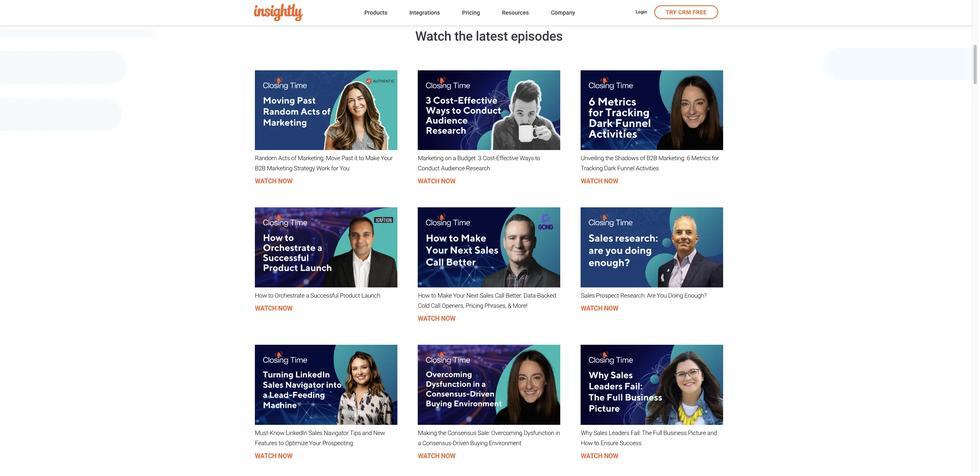 Task type: vqa. For each thing, say whether or not it's contained in the screenshot.
the bottommost Make
yes



Task type: locate. For each thing, give the bounding box(es) containing it.
now down openers,
[[441, 315, 456, 323]]

watch down ensure
[[581, 453, 603, 460]]

1 vertical spatial a
[[306, 292, 309, 300]]

0 vertical spatial b2b
[[647, 155, 657, 162]]

0 vertical spatial for
[[712, 155, 719, 162]]

features
[[255, 440, 277, 447]]

now for shadows
[[604, 178, 618, 185]]

now
[[278, 178, 293, 185], [441, 178, 456, 185], [604, 178, 618, 185], [278, 305, 293, 313], [604, 305, 618, 313], [441, 315, 456, 323], [278, 453, 293, 460], [441, 453, 456, 460], [604, 453, 618, 460]]

data-
[[524, 292, 537, 300]]

1 horizontal spatial marketing:
[[659, 155, 685, 162]]

the for latest
[[455, 28, 473, 44]]

a left successful
[[306, 292, 309, 300]]

to left next
[[431, 292, 436, 300]]

pricing down next
[[466, 303, 483, 310]]

your up openers,
[[453, 292, 465, 300]]

b2b up activities
[[647, 155, 657, 162]]

marketing down acts
[[267, 165, 292, 172]]

login link
[[636, 9, 647, 16]]

watch down the tracking
[[581, 178, 603, 185]]

the
[[455, 28, 473, 44], [605, 155, 614, 162], [438, 430, 446, 437]]

make
[[365, 155, 380, 162], [438, 292, 452, 300]]

the up dark
[[605, 155, 614, 162]]

you
[[340, 165, 350, 172], [657, 292, 667, 300]]

watch now down the prospect
[[581, 305, 618, 313]]

watch now link for random acts of marketing: move past it to make your b2b marketing strategy work for you
[[255, 178, 293, 185]]

1 vertical spatial you
[[657, 292, 667, 300]]

research:
[[620, 292, 646, 300]]

watch down orchestrate
[[255, 305, 277, 313]]

watch now for making the consensus sale: overcoming dysfunction in a consensus-driven buying environment
[[418, 453, 456, 460]]

marketing: inside random acts of marketing: move past it to make your b2b marketing strategy work for you
[[298, 155, 325, 162]]

the up consensus-
[[438, 430, 446, 437]]

watch now link down conduct
[[418, 178, 456, 185]]

watch now link down "features"
[[255, 453, 293, 460]]

0 horizontal spatial make
[[365, 155, 380, 162]]

watch now link down the prospect
[[581, 305, 618, 313]]

to
[[359, 155, 364, 162], [535, 155, 540, 162], [268, 292, 273, 300], [431, 292, 436, 300], [279, 440, 284, 447], [594, 440, 599, 447]]

resources link
[[502, 8, 529, 19]]

1 vertical spatial b2b
[[255, 165, 265, 172]]

a down making
[[418, 440, 421, 447]]

of up activities
[[640, 155, 645, 162]]

a
[[453, 155, 456, 162], [306, 292, 309, 300], [418, 440, 421, 447]]

watch down 'random'
[[255, 178, 277, 185]]

0 vertical spatial marketing
[[418, 155, 444, 162]]

b2b inside random acts of marketing: move past it to make your b2b marketing strategy work for you
[[255, 165, 265, 172]]

must-
[[255, 430, 270, 437]]

of right acts
[[291, 155, 296, 162]]

for
[[712, 155, 719, 162], [331, 165, 338, 172]]

now down the prospect
[[604, 305, 618, 313]]

watch
[[415, 28, 451, 44]]

1 horizontal spatial for
[[712, 155, 719, 162]]

and right "tips"
[[362, 430, 372, 437]]

watch now for must-know linkedin sales navigator tips and new features to optimize your prospecting
[[255, 453, 293, 460]]

2 vertical spatial a
[[418, 440, 421, 447]]

now down consensus-
[[441, 453, 456, 460]]

your right it on the top left
[[381, 155, 393, 162]]

marketing:
[[298, 155, 325, 162], [659, 155, 685, 162]]

now for leaders
[[604, 453, 618, 460]]

work
[[316, 165, 330, 172]]

make inside random acts of marketing: move past it to make your b2b marketing strategy work for you
[[365, 155, 380, 162]]

random
[[255, 155, 277, 162]]

metrics
[[691, 155, 711, 162]]

marketing up conduct
[[418, 155, 444, 162]]

watch now down ensure
[[581, 453, 618, 460]]

for right metrics
[[712, 155, 719, 162]]

watch down "features"
[[255, 453, 277, 460]]

marketing on a budget: 3 cost-effective ways to conduct audience research
[[418, 155, 540, 172]]

0 horizontal spatial and
[[362, 430, 372, 437]]

try crm free link
[[654, 5, 718, 19]]

1 of from the left
[[291, 155, 296, 162]]

watch now link for making the consensus sale: overcoming dysfunction in a consensus-driven buying environment
[[418, 453, 456, 460]]

1 vertical spatial your
[[453, 292, 465, 300]]

how left orchestrate
[[255, 292, 267, 300]]

your
[[381, 155, 393, 162], [453, 292, 465, 300], [309, 440, 321, 447]]

you right are
[[657, 292, 667, 300]]

watch the latest episodes
[[415, 28, 563, 44]]

1 horizontal spatial make
[[438, 292, 452, 300]]

episode 74 image
[[418, 208, 560, 288]]

0 horizontal spatial b2b
[[255, 165, 265, 172]]

watch now down consensus-
[[418, 453, 456, 460]]

pricing
[[462, 9, 480, 16], [466, 303, 483, 310]]

0 vertical spatial pricing
[[462, 9, 480, 16]]

to down know at left
[[279, 440, 284, 447]]

prospecting
[[322, 440, 353, 447]]

consensus-
[[422, 440, 453, 447]]

integrations
[[409, 9, 440, 16]]

2 and from the left
[[707, 430, 717, 437]]

call
[[495, 292, 504, 300], [431, 303, 440, 310]]

1 vertical spatial for
[[331, 165, 338, 172]]

watch now link down 'random'
[[255, 178, 293, 185]]

now down optimize
[[278, 453, 293, 460]]

past
[[342, 155, 353, 162]]

episode 40 image
[[418, 345, 560, 425]]

to left ensure
[[594, 440, 599, 447]]

episode 75 image
[[255, 208, 397, 288]]

2 vertical spatial your
[[309, 440, 321, 447]]

watch now down 'random'
[[255, 178, 293, 185]]

now down ensure
[[604, 453, 618, 460]]

0 vertical spatial the
[[455, 28, 473, 44]]

1 horizontal spatial marketing
[[418, 155, 444, 162]]

acts
[[278, 155, 290, 162]]

now down acts
[[278, 178, 293, 185]]

watch now link
[[255, 178, 293, 185], [418, 178, 456, 185], [581, 178, 618, 185], [255, 305, 293, 313], [581, 305, 618, 313], [418, 315, 456, 323], [255, 453, 293, 460], [418, 453, 456, 460], [581, 453, 618, 460]]

pricing up watch the latest episodes
[[462, 9, 480, 16]]

a inside marketing on a budget: 3 cost-effective ways to conduct audience research
[[453, 155, 456, 162]]

try
[[666, 9, 677, 15]]

now for orchestrate
[[278, 305, 293, 313]]

a right on
[[453, 155, 456, 162]]

and right picture
[[707, 430, 717, 437]]

you down the past
[[340, 165, 350, 172]]

1 vertical spatial pricing
[[466, 303, 483, 310]]

watch now link down consensus-
[[418, 453, 456, 460]]

the inside unveiling the shadows of b2b marketing: 6 metrics for tracking dark funnel activities
[[605, 155, 614, 162]]

strategy
[[294, 165, 315, 172]]

watch now down orchestrate
[[255, 305, 293, 313]]

2 horizontal spatial how
[[581, 440, 593, 447]]

1 horizontal spatial of
[[640, 155, 645, 162]]

0 horizontal spatial how
[[255, 292, 267, 300]]

now for consensus
[[441, 453, 456, 460]]

watch now for sales prospect research: are you doing enough?
[[581, 305, 618, 313]]

activities
[[636, 165, 659, 172]]

3
[[478, 155, 481, 162]]

0 horizontal spatial marketing:
[[298, 155, 325, 162]]

how up cold
[[418, 292, 430, 300]]

2 horizontal spatial a
[[453, 155, 456, 162]]

6
[[687, 155, 690, 162]]

insightly logo link
[[254, 4, 351, 21]]

0 horizontal spatial marketing
[[267, 165, 292, 172]]

0 horizontal spatial your
[[309, 440, 321, 447]]

now down orchestrate
[[278, 305, 293, 313]]

watch now link down cold
[[418, 315, 456, 323]]

0 vertical spatial make
[[365, 155, 380, 162]]

phrases,
[[485, 303, 506, 310]]

0 vertical spatial your
[[381, 155, 393, 162]]

for down 'move'
[[331, 165, 338, 172]]

watch for random acts of marketing: move past it to make your b2b marketing strategy work for you
[[255, 178, 277, 185]]

environment
[[489, 440, 521, 447]]

call up phrases,
[[495, 292, 504, 300]]

how inside how to make your next sales call better: data-backed cold call openers, pricing phrases, & more!
[[418, 292, 430, 300]]

watch down conduct
[[418, 178, 440, 185]]

1 horizontal spatial how
[[418, 292, 430, 300]]

0 horizontal spatial for
[[331, 165, 338, 172]]

b2b down 'random'
[[255, 165, 265, 172]]

episode 72 image
[[255, 345, 397, 425]]

and
[[362, 430, 372, 437], [707, 430, 717, 437]]

0 vertical spatial call
[[495, 292, 504, 300]]

watch now link for how to make your next sales call better: data-backed cold call openers, pricing phrases, & more!
[[418, 315, 456, 323]]

company link
[[551, 8, 575, 19]]

marketing: left 6
[[659, 155, 685, 162]]

to right ways
[[535, 155, 540, 162]]

watch now for how to orchestrate a successful product launch
[[255, 305, 293, 313]]

your inside random acts of marketing: move past it to make your b2b marketing strategy work for you
[[381, 155, 393, 162]]

effective
[[496, 155, 518, 162]]

1 horizontal spatial a
[[418, 440, 421, 447]]

2 horizontal spatial the
[[605, 155, 614, 162]]

watch now link down orchestrate
[[255, 305, 293, 313]]

to right it on the top left
[[359, 155, 364, 162]]

call right cold
[[431, 303, 440, 310]]

2 marketing: from the left
[[659, 155, 685, 162]]

how
[[255, 292, 267, 300], [418, 292, 430, 300], [581, 440, 593, 447]]

sales right the linkedin
[[309, 430, 322, 437]]

watch now for marketing on a budget: 3 cost-effective ways to conduct audience research
[[418, 178, 456, 185]]

more!
[[513, 303, 527, 310]]

your right optimize
[[309, 440, 321, 447]]

the down pricing link
[[455, 28, 473, 44]]

sales up ensure
[[594, 430, 607, 437]]

0 horizontal spatial of
[[291, 155, 296, 162]]

business
[[663, 430, 687, 437]]

1 horizontal spatial the
[[455, 28, 473, 44]]

your inside how to make your next sales call better: data-backed cold call openers, pricing phrases, & more!
[[453, 292, 465, 300]]

watch now down "features"
[[255, 453, 293, 460]]

b2b inside unveiling the shadows of b2b marketing: 6 metrics for tracking dark funnel activities
[[647, 155, 657, 162]]

watch now down the tracking
[[581, 178, 618, 185]]

0 horizontal spatial call
[[431, 303, 440, 310]]

next
[[466, 292, 478, 300]]

watch now down cold
[[418, 315, 456, 323]]

2 horizontal spatial your
[[453, 292, 465, 300]]

watch now
[[255, 178, 293, 185], [418, 178, 456, 185], [581, 178, 618, 185], [255, 305, 293, 313], [581, 305, 618, 313], [418, 315, 456, 323], [255, 453, 293, 460], [418, 453, 456, 460], [581, 453, 618, 460]]

sales inside "why sales leaders fail: the full business picture and how to ensure success"
[[594, 430, 607, 437]]

episode 76 image
[[581, 70, 723, 150]]

to inside random acts of marketing: move past it to make your b2b marketing strategy work for you
[[359, 155, 364, 162]]

enough?
[[685, 292, 707, 300]]

1 horizontal spatial b2b
[[647, 155, 657, 162]]

b2b
[[647, 155, 657, 162], [255, 165, 265, 172]]

1 and from the left
[[362, 430, 372, 437]]

now down dark
[[604, 178, 618, 185]]

1 vertical spatial the
[[605, 155, 614, 162]]

1 horizontal spatial and
[[707, 430, 717, 437]]

now down audience
[[441, 178, 456, 185]]

watch
[[255, 178, 277, 185], [418, 178, 440, 185], [581, 178, 603, 185], [255, 305, 277, 313], [581, 305, 603, 313], [418, 315, 440, 323], [255, 453, 277, 460], [418, 453, 440, 460], [581, 453, 603, 460]]

1 vertical spatial make
[[438, 292, 452, 300]]

integrations link
[[409, 8, 440, 19]]

watch down the prospect
[[581, 305, 603, 313]]

the
[[642, 430, 652, 437]]

1 marketing: from the left
[[298, 155, 325, 162]]

watch now link down ensure
[[581, 453, 618, 460]]

sales up phrases,
[[480, 292, 494, 300]]

the inside making the consensus sale: overcoming dysfunction in a consensus-driven buying environment
[[438, 430, 446, 437]]

make up openers,
[[438, 292, 452, 300]]

watch now link down the tracking
[[581, 178, 618, 185]]

1 vertical spatial marketing
[[267, 165, 292, 172]]

marketing: up strategy
[[298, 155, 325, 162]]

research
[[466, 165, 490, 172]]

sales
[[480, 292, 494, 300], [581, 292, 595, 300], [309, 430, 322, 437], [594, 430, 607, 437]]

watch now link for why sales leaders fail: the full business picture and how to ensure success
[[581, 453, 618, 460]]

how down why
[[581, 440, 593, 447]]

2 vertical spatial the
[[438, 430, 446, 437]]

watch now link for sales prospect research: are you doing enough?
[[581, 305, 618, 313]]

marketing inside random acts of marketing: move past it to make your b2b marketing strategy work for you
[[267, 165, 292, 172]]

conduct
[[418, 165, 440, 172]]

2 of from the left
[[640, 155, 645, 162]]

of
[[291, 155, 296, 162], [640, 155, 645, 162]]

successful
[[310, 292, 339, 300]]

0 horizontal spatial the
[[438, 430, 446, 437]]

doing
[[668, 292, 683, 300]]

random acts of marketing: move past it to make your b2b marketing strategy work for you
[[255, 155, 393, 172]]

prospect
[[596, 292, 619, 300]]

watch down cold
[[418, 315, 440, 323]]

make right it on the top left
[[365, 155, 380, 162]]

watch now down conduct
[[418, 178, 456, 185]]

the for shadows
[[605, 155, 614, 162]]

0 vertical spatial a
[[453, 155, 456, 162]]

navigator
[[324, 430, 349, 437]]

watch now link for unveiling the shadows of b2b marketing: 6 metrics for tracking dark funnel activities
[[581, 178, 618, 185]]

sales left the prospect
[[581, 292, 595, 300]]

watch down consensus-
[[418, 453, 440, 460]]

episode 35 image
[[581, 345, 723, 425]]

0 horizontal spatial you
[[340, 165, 350, 172]]

backed
[[537, 292, 556, 300]]

company
[[551, 9, 575, 16]]

1 horizontal spatial your
[[381, 155, 393, 162]]

0 vertical spatial you
[[340, 165, 350, 172]]



Task type: describe. For each thing, give the bounding box(es) containing it.
how to make your next sales call better: data-backed cold call openers, pricing phrases, & more!
[[418, 292, 556, 310]]

products link
[[364, 8, 387, 19]]

cold
[[418, 303, 430, 310]]

ways
[[520, 155, 534, 162]]

on
[[445, 155, 451, 162]]

to inside "why sales leaders fail: the full business picture and how to ensure success"
[[594, 440, 599, 447]]

you inside random acts of marketing: move past it to make your b2b marketing strategy work for you
[[340, 165, 350, 172]]

how for how to orchestrate a successful product launch
[[255, 292, 267, 300]]

login
[[636, 9, 647, 15]]

1 vertical spatial call
[[431, 303, 440, 310]]

watch now for unveiling the shadows of b2b marketing: 6 metrics for tracking dark funnel activities
[[581, 178, 618, 185]]

overcoming
[[491, 430, 522, 437]]

buying
[[470, 440, 488, 447]]

marketing inside marketing on a budget: 3 cost-effective ways to conduct audience research
[[418, 155, 444, 162]]

shadows
[[615, 155, 639, 162]]

fail:
[[631, 430, 641, 437]]

now for make
[[441, 315, 456, 323]]

product
[[340, 292, 360, 300]]

audience
[[441, 165, 465, 172]]

latest
[[476, 28, 508, 44]]

funnel
[[617, 165, 635, 172]]

watch for sales prospect research: are you doing enough?
[[581, 305, 603, 313]]

watch now link for marketing on a budget: 3 cost-effective ways to conduct audience research
[[418, 178, 456, 185]]

products
[[364, 9, 387, 16]]

free
[[693, 9, 707, 15]]

watch for marketing on a budget: 3 cost-effective ways to conduct audience research
[[418, 178, 440, 185]]

sales inside must-know linkedin sales navigator tips and new features to optimize your prospecting
[[309, 430, 322, 437]]

tips
[[350, 430, 361, 437]]

driven
[[453, 440, 469, 447]]

a inside making the consensus sale: overcoming dysfunction in a consensus-driven buying environment
[[418, 440, 421, 447]]

for inside random acts of marketing: move past it to make your b2b marketing strategy work for you
[[331, 165, 338, 172]]

episode 77 image
[[418, 70, 560, 150]]

the for consensus
[[438, 430, 446, 437]]

new
[[373, 430, 385, 437]]

insightly logo image
[[254, 4, 303, 21]]

your inside must-know linkedin sales navigator tips and new features to optimize your prospecting
[[309, 440, 321, 447]]

of inside unveiling the shadows of b2b marketing: 6 metrics for tracking dark funnel activities
[[640, 155, 645, 162]]

now for a
[[441, 178, 456, 185]]

cost-
[[483, 155, 496, 162]]

pricing inside how to make your next sales call better: data-backed cold call openers, pricing phrases, & more!
[[466, 303, 483, 310]]

watch for how to make your next sales call better: data-backed cold call openers, pricing phrases, & more!
[[418, 315, 440, 323]]

dark
[[604, 165, 616, 172]]

0 horizontal spatial a
[[306, 292, 309, 300]]

move
[[326, 155, 340, 162]]

sale:
[[478, 430, 490, 437]]

how to orchestrate a successful product launch
[[255, 292, 380, 300]]

tracking
[[581, 165, 603, 172]]

unveiling the shadows of b2b marketing: 6 metrics for tracking dark funnel activities
[[581, 155, 719, 172]]

watch now for why sales leaders fail: the full business picture and how to ensure success
[[581, 453, 618, 460]]

consensus
[[448, 430, 476, 437]]

better:
[[506, 292, 522, 300]]

why sales leaders fail: the full business picture and how to ensure success
[[581, 430, 717, 447]]

crm
[[678, 9, 691, 15]]

orchestrate
[[275, 292, 305, 300]]

full
[[653, 430, 662, 437]]

make inside how to make your next sales call better: data-backed cold call openers, pricing phrases, & more!
[[438, 292, 452, 300]]

must-know linkedin sales navigator tips and new features to optimize your prospecting
[[255, 430, 385, 447]]

to inside must-know linkedin sales navigator tips and new features to optimize your prospecting
[[279, 440, 284, 447]]

know
[[270, 430, 284, 437]]

watch now link for must-know linkedin sales navigator tips and new features to optimize your prospecting
[[255, 453, 293, 460]]

try crm free
[[666, 9, 707, 15]]

optimize
[[285, 440, 308, 447]]

episodes
[[511, 28, 563, 44]]

linkedin
[[286, 430, 307, 437]]

it
[[354, 155, 358, 162]]

watch for unveiling the shadows of b2b marketing: 6 metrics for tracking dark funnel activities
[[581, 178, 603, 185]]

watch for must-know linkedin sales navigator tips and new features to optimize your prospecting
[[255, 453, 277, 460]]

&
[[508, 303, 511, 310]]

why
[[581, 430, 592, 437]]

to inside how to make your next sales call better: data-backed cold call openers, pricing phrases, & more!
[[431, 292, 436, 300]]

in
[[556, 430, 560, 437]]

pricing link
[[462, 8, 480, 19]]

watch now link for how to orchestrate a successful product launch
[[255, 305, 293, 313]]

unveiling
[[581, 155, 604, 162]]

and inside "why sales leaders fail: the full business picture and how to ensure success"
[[707, 430, 717, 437]]

now for of
[[278, 178, 293, 185]]

now for research:
[[604, 305, 618, 313]]

success
[[620, 440, 641, 447]]

sales inside how to make your next sales call better: data-backed cold call openers, pricing phrases, & more!
[[480, 292, 494, 300]]

budget:
[[457, 155, 477, 162]]

now for linkedin
[[278, 453, 293, 460]]

watch now for how to make your next sales call better: data-backed cold call openers, pricing phrases, & more!
[[418, 315, 456, 323]]

making
[[418, 430, 437, 437]]

watch for why sales leaders fail: the full business picture and how to ensure success
[[581, 453, 603, 460]]

leaders
[[609, 430, 629, 437]]

how inside "why sales leaders fail: the full business picture and how to ensure success"
[[581, 440, 593, 447]]

watch for how to orchestrate a successful product launch
[[255, 305, 277, 313]]

watch now for random acts of marketing: move past it to make your b2b marketing strategy work for you
[[255, 178, 293, 185]]

picture
[[688, 430, 706, 437]]

and inside must-know linkedin sales navigator tips and new features to optimize your prospecting
[[362, 430, 372, 437]]

watch for making the consensus sale: overcoming dysfunction in a consensus-driven buying environment
[[418, 453, 440, 460]]

to inside marketing on a budget: 3 cost-effective ways to conduct audience research
[[535, 155, 540, 162]]

to left orchestrate
[[268, 292, 273, 300]]

1 horizontal spatial you
[[657, 292, 667, 300]]

try crm free button
[[654, 5, 718, 19]]

ensure
[[601, 440, 618, 447]]

resources
[[502, 9, 529, 16]]

of inside random acts of marketing: move past it to make your b2b marketing strategy work for you
[[291, 155, 296, 162]]

episode 73 image
[[581, 208, 723, 288]]

launch
[[361, 292, 380, 300]]

marketing: inside unveiling the shadows of b2b marketing: 6 metrics for tracking dark funnel activities
[[659, 155, 685, 162]]

are
[[647, 292, 656, 300]]

dysfunction
[[524, 430, 554, 437]]

episode 78 image
[[255, 70, 397, 150]]

how for how to make your next sales call better: data-backed cold call openers, pricing phrases, & more!
[[418, 292, 430, 300]]

for inside unveiling the shadows of b2b marketing: 6 metrics for tracking dark funnel activities
[[712, 155, 719, 162]]

1 horizontal spatial call
[[495, 292, 504, 300]]

sales prospect research: are you doing enough?
[[581, 292, 707, 300]]

openers,
[[442, 303, 464, 310]]



